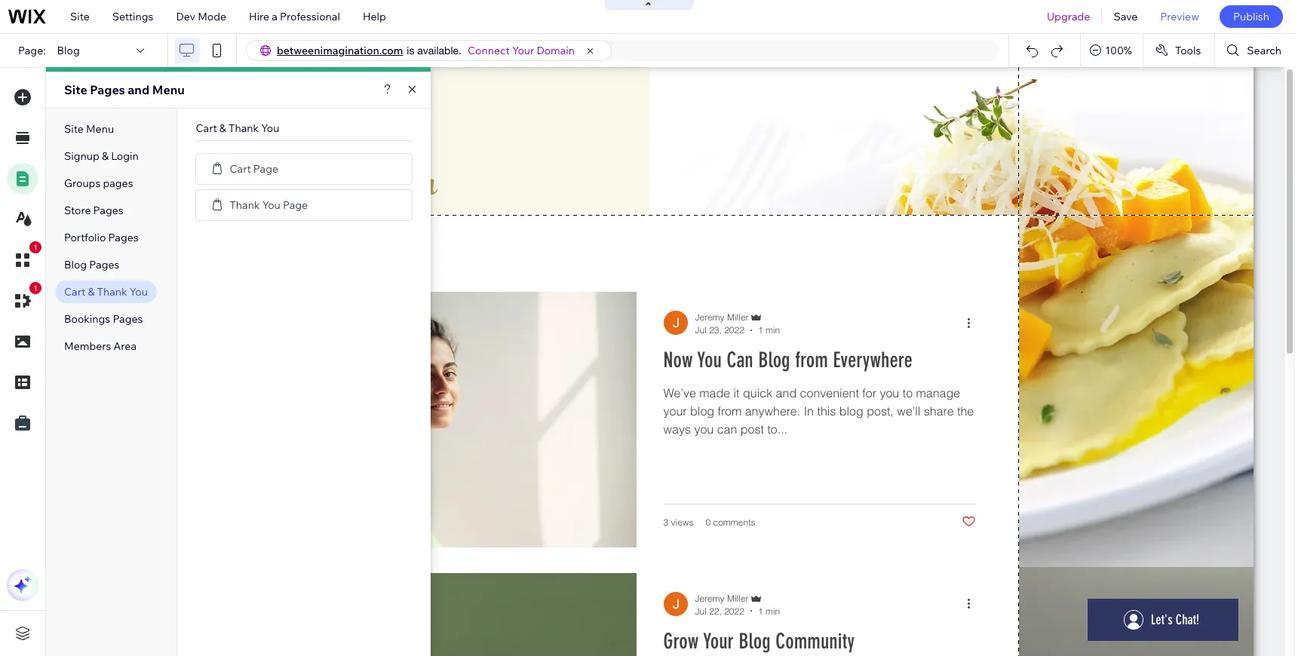 Task type: locate. For each thing, give the bounding box(es) containing it.
0 horizontal spatial page
[[253, 162, 278, 175]]

menu right and
[[152, 82, 185, 97]]

you up cart page
[[261, 121, 279, 135]]

pages for store
[[93, 204, 124, 217]]

store pages
[[64, 204, 124, 217]]

publish
[[1234, 10, 1270, 23]]

1 vertical spatial cart
[[230, 162, 251, 175]]

groups
[[64, 177, 101, 190]]

1 horizontal spatial menu
[[152, 82, 185, 97]]

0 vertical spatial cart
[[196, 121, 217, 135]]

menu up "signup & login"
[[86, 122, 114, 136]]

pages right portfolio
[[108, 231, 139, 244]]

blog pages
[[64, 258, 119, 272]]

1 vertical spatial &
[[102, 149, 109, 163]]

1 button left portfolio
[[7, 241, 41, 276]]

help
[[363, 10, 386, 23]]

100% button
[[1081, 34, 1143, 67]]

1 1 from the top
[[33, 243, 38, 252]]

0 vertical spatial menu
[[152, 82, 185, 97]]

blog down portfolio
[[64, 258, 87, 272]]

thank
[[229, 121, 259, 135], [230, 198, 260, 212], [97, 285, 127, 299]]

pages
[[90, 82, 125, 97], [93, 204, 124, 217], [108, 231, 139, 244], [89, 258, 119, 272], [113, 312, 143, 326]]

2 vertical spatial cart
[[64, 285, 85, 299]]

pages for portfolio
[[108, 231, 139, 244]]

you up bookings pages
[[130, 285, 148, 299]]

1 vertical spatial 1
[[33, 284, 38, 293]]

page
[[253, 162, 278, 175], [283, 198, 308, 212]]

pages for bookings
[[113, 312, 143, 326]]

2 1 from the top
[[33, 284, 38, 293]]

0 horizontal spatial cart
[[64, 285, 85, 299]]

1 vertical spatial thank
[[230, 198, 260, 212]]

0 vertical spatial blog
[[57, 44, 80, 57]]

thank down cart page
[[230, 198, 260, 212]]

0 vertical spatial thank
[[229, 121, 259, 135]]

menu
[[152, 82, 185, 97], [86, 122, 114, 136]]

cart & thank you
[[196, 121, 279, 135], [64, 285, 148, 299]]

0 horizontal spatial menu
[[86, 122, 114, 136]]

area
[[114, 340, 137, 353]]

cart & thank you up cart page
[[196, 121, 279, 135]]

pages
[[103, 177, 133, 190]]

2 vertical spatial site
[[64, 122, 84, 136]]

pages for blog
[[89, 258, 119, 272]]

1 vertical spatial 1 button
[[7, 282, 41, 317]]

thank you page
[[230, 198, 308, 212]]

pages up 'portfolio pages'
[[93, 204, 124, 217]]

1 1 button from the top
[[7, 241, 41, 276]]

site for site pages and menu
[[64, 82, 87, 97]]

thank up cart page
[[229, 121, 259, 135]]

cart & thank you up bookings pages
[[64, 285, 148, 299]]

0 vertical spatial site
[[70, 10, 90, 23]]

&
[[219, 121, 226, 135], [102, 149, 109, 163], [88, 285, 95, 299]]

domain
[[537, 44, 575, 57]]

you
[[261, 121, 279, 135], [262, 198, 281, 212], [130, 285, 148, 299]]

pages left and
[[90, 82, 125, 97]]

site up site menu
[[64, 82, 87, 97]]

pages up the area
[[113, 312, 143, 326]]

settings
[[112, 10, 153, 23]]

0 vertical spatial you
[[261, 121, 279, 135]]

0 horizontal spatial &
[[88, 285, 95, 299]]

cart page
[[230, 162, 278, 175]]

1 vertical spatial cart & thank you
[[64, 285, 148, 299]]

1 vertical spatial site
[[64, 82, 87, 97]]

site left settings
[[70, 10, 90, 23]]

your
[[512, 44, 534, 57]]

2 horizontal spatial cart
[[230, 162, 251, 175]]

2 1 button from the top
[[7, 282, 41, 317]]

2 horizontal spatial &
[[219, 121, 226, 135]]

cart
[[196, 121, 217, 135], [230, 162, 251, 175], [64, 285, 85, 299]]

you down cart page
[[262, 198, 281, 212]]

1 button left bookings
[[7, 282, 41, 317]]

0 vertical spatial 1 button
[[7, 241, 41, 276]]

0 horizontal spatial cart & thank you
[[64, 285, 148, 299]]

thank up bookings pages
[[97, 285, 127, 299]]

0 vertical spatial 1
[[33, 243, 38, 252]]

site
[[70, 10, 90, 23], [64, 82, 87, 97], [64, 122, 84, 136]]

1 horizontal spatial cart & thank you
[[196, 121, 279, 135]]

upgrade
[[1047, 10, 1091, 23]]

blog
[[57, 44, 80, 57], [64, 258, 87, 272]]

1
[[33, 243, 38, 252], [33, 284, 38, 293]]

pages down 'portfolio pages'
[[89, 258, 119, 272]]

site up signup
[[64, 122, 84, 136]]

1 button
[[7, 241, 41, 276], [7, 282, 41, 317]]

tools button
[[1144, 34, 1215, 67]]

1 vertical spatial page
[[283, 198, 308, 212]]

save button
[[1103, 0, 1149, 33]]

100%
[[1105, 44, 1132, 57]]

1 vertical spatial blog
[[64, 258, 87, 272]]

login
[[111, 149, 139, 163]]

blog up site pages and menu
[[57, 44, 80, 57]]

site for site menu
[[64, 122, 84, 136]]

2 vertical spatial &
[[88, 285, 95, 299]]

a
[[272, 10, 278, 23]]



Task type: vqa. For each thing, say whether or not it's contained in the screenshot.
bottommost Cart
yes



Task type: describe. For each thing, give the bounding box(es) containing it.
portfolio
[[64, 231, 106, 244]]

connect
[[468, 44, 510, 57]]

preview
[[1161, 10, 1200, 23]]

search
[[1247, 44, 1282, 57]]

betweenimagination.com
[[277, 44, 403, 57]]

blog for blog pages
[[64, 258, 87, 272]]

0 vertical spatial page
[[253, 162, 278, 175]]

store
[[64, 204, 91, 217]]

portfolio pages
[[64, 231, 139, 244]]

1 horizontal spatial cart
[[196, 121, 217, 135]]

1 vertical spatial you
[[262, 198, 281, 212]]

1 vertical spatial menu
[[86, 122, 114, 136]]

hire
[[249, 10, 269, 23]]

bookings
[[64, 312, 110, 326]]

dev
[[176, 10, 195, 23]]

2 vertical spatial you
[[130, 285, 148, 299]]

signup & login
[[64, 149, 139, 163]]

1 horizontal spatial &
[[102, 149, 109, 163]]

site for site
[[70, 10, 90, 23]]

1 horizontal spatial page
[[283, 198, 308, 212]]

blog for blog
[[57, 44, 80, 57]]

publish button
[[1220, 5, 1283, 28]]

preview button
[[1149, 0, 1211, 33]]

members area
[[64, 340, 137, 353]]

is
[[407, 45, 415, 57]]

0 vertical spatial &
[[219, 121, 226, 135]]

mode
[[198, 10, 226, 23]]

professional
[[280, 10, 340, 23]]

search button
[[1216, 34, 1295, 67]]

bookings pages
[[64, 312, 143, 326]]

save
[[1114, 10, 1138, 23]]

dev mode
[[176, 10, 226, 23]]

hire a professional
[[249, 10, 340, 23]]

and
[[128, 82, 150, 97]]

is available. connect your domain
[[407, 44, 575, 57]]

0 vertical spatial cart & thank you
[[196, 121, 279, 135]]

site pages and menu
[[64, 82, 185, 97]]

members
[[64, 340, 111, 353]]

signup
[[64, 149, 99, 163]]

pages for site
[[90, 82, 125, 97]]

site menu
[[64, 122, 114, 136]]

available.
[[417, 45, 462, 57]]

groups pages
[[64, 177, 133, 190]]

tools
[[1175, 44, 1201, 57]]

2 vertical spatial thank
[[97, 285, 127, 299]]



